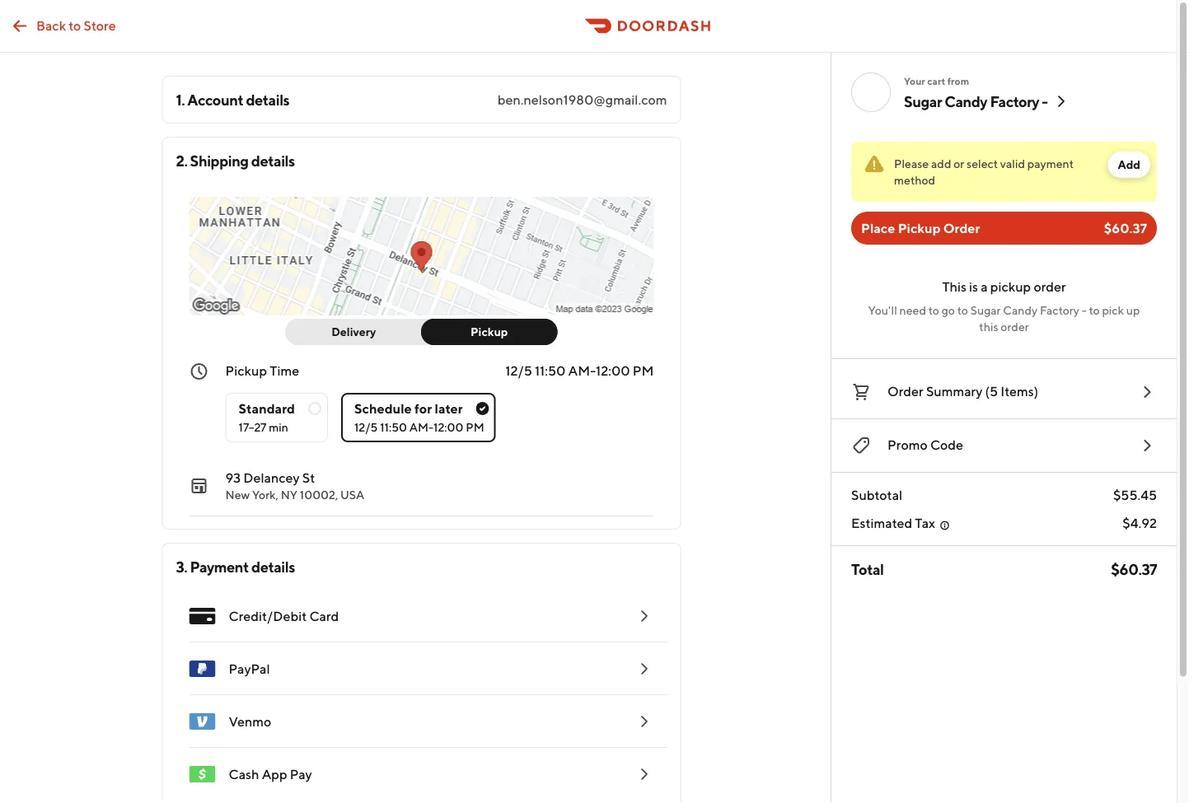 Task type: describe. For each thing, give the bounding box(es) containing it.
new
[[226, 489, 250, 502]]

0 vertical spatial 12/5 11:50 am-12:00 pm
[[506, 363, 654, 379]]

your
[[905, 75, 926, 87]]

pick
[[1103, 304, 1125, 317]]

card
[[310, 609, 339, 625]]

candy inside you'll need to go to sugar candy factory - to pick up this order
[[1004, 304, 1038, 317]]

sugar candy factory -
[[905, 92, 1049, 110]]

option group containing standard
[[226, 380, 654, 443]]

to left go
[[929, 304, 940, 317]]

payment
[[1028, 157, 1074, 171]]

1 horizontal spatial pm
[[633, 363, 654, 379]]

this
[[943, 279, 967, 295]]

$4.92
[[1123, 516, 1158, 531]]

or
[[954, 157, 965, 171]]

1 horizontal spatial order
[[1034, 279, 1067, 295]]

1. account
[[176, 91, 243, 108]]

3. payment details
[[176, 558, 295, 576]]

pickup for pickup
[[471, 325, 508, 339]]

please
[[895, 157, 929, 171]]

93 delancey st new york,  ny 10002,  usa
[[226, 470, 365, 502]]

promo code
[[888, 437, 964, 453]]

status containing please add or select valid payment method
[[852, 142, 1158, 202]]

details for 3. payment details
[[251, 558, 295, 576]]

venmo
[[229, 714, 272, 730]]

3. payment
[[176, 558, 249, 576]]

1 horizontal spatial 12/5
[[506, 363, 532, 379]]

add new payment method image for credit/debit card
[[635, 607, 654, 627]]

to right go
[[958, 304, 969, 317]]

- inside you'll need to go to sugar candy factory - to pick up this order
[[1082, 304, 1087, 317]]

pay
[[290, 767, 312, 783]]

please add or select valid payment method
[[895, 157, 1074, 187]]

add new payment method image for venmo
[[635, 712, 654, 732]]

schedule for later
[[355, 401, 463, 417]]

order summary (5 items) button
[[852, 379, 1158, 406]]

you'll
[[869, 304, 898, 317]]

pickup for pickup time
[[226, 363, 267, 379]]

delivery or pickup selector option group
[[286, 319, 558, 345]]

delancey
[[243, 470, 300, 486]]

need
[[900, 304, 927, 317]]

cash app pay
[[229, 767, 312, 783]]

factory inside you'll need to go to sugar candy factory - to pick up this order
[[1041, 304, 1080, 317]]

1 vertical spatial $60.37
[[1112, 561, 1158, 578]]

items)
[[1001, 384, 1039, 400]]

tax
[[916, 516, 936, 531]]

place pickup order
[[862, 221, 981, 236]]

select
[[967, 157, 999, 171]]

sugar inside you'll need to go to sugar candy factory - to pick up this order
[[971, 304, 1001, 317]]

usa
[[341, 489, 365, 502]]

this is a pickup order
[[943, 279, 1067, 295]]

10002,
[[300, 489, 338, 502]]

order inside button
[[888, 384, 924, 400]]

credit/debit
[[229, 609, 307, 625]]

is
[[970, 279, 979, 295]]

place
[[862, 221, 896, 236]]

1 horizontal spatial 11:50
[[535, 363, 566, 379]]

candy inside button
[[945, 92, 988, 110]]

back to store button
[[0, 9, 126, 42]]

subtotal
[[852, 488, 903, 503]]

1 horizontal spatial order
[[944, 221, 981, 236]]

17–27 min
[[239, 421, 288, 435]]

cart
[[928, 75, 946, 87]]

promo code button
[[852, 433, 1158, 459]]

store
[[84, 17, 116, 33]]

details for 1. account details
[[246, 91, 290, 108]]

delivery
[[332, 325, 376, 339]]

cash
[[229, 767, 259, 783]]

pm inside option group
[[466, 421, 485, 435]]



Task type: locate. For each thing, give the bounding box(es) containing it.
sugar
[[905, 92, 943, 110], [971, 304, 1001, 317]]

0 vertical spatial details
[[246, 91, 290, 108]]

0 horizontal spatial am-
[[410, 421, 434, 435]]

0 horizontal spatial pm
[[466, 421, 485, 435]]

to left pick
[[1090, 304, 1100, 317]]

0 horizontal spatial order
[[888, 384, 924, 400]]

0 vertical spatial order
[[944, 221, 981, 236]]

$55.45
[[1114, 488, 1158, 503]]

0 horizontal spatial 11:50
[[380, 421, 407, 435]]

2 horizontal spatial pickup
[[898, 221, 941, 236]]

am-
[[569, 363, 596, 379], [410, 421, 434, 435]]

order right the this
[[1001, 320, 1030, 334]]

0 vertical spatial 12:00
[[596, 363, 630, 379]]

candy down from
[[945, 92, 988, 110]]

None radio
[[226, 393, 328, 443], [341, 393, 496, 443], [226, 393, 328, 443], [341, 393, 496, 443]]

2. shipping
[[176, 152, 249, 169]]

add new payment method image for cash app pay
[[635, 765, 654, 785]]

add button
[[1109, 152, 1151, 178]]

0 horizontal spatial -
[[1043, 92, 1049, 110]]

12/5 11:50 am-12:00 pm inside option group
[[355, 421, 485, 435]]

back
[[36, 17, 66, 33]]

details
[[246, 91, 290, 108], [251, 152, 295, 169], [251, 558, 295, 576]]

pickup inside radio
[[471, 325, 508, 339]]

Delivery radio
[[286, 319, 432, 345]]

0 horizontal spatial candy
[[945, 92, 988, 110]]

pm
[[633, 363, 654, 379], [466, 421, 485, 435]]

option group
[[226, 380, 654, 443]]

2 vertical spatial pickup
[[226, 363, 267, 379]]

12:00
[[596, 363, 630, 379], [434, 421, 464, 435]]

11:50
[[535, 363, 566, 379], [380, 421, 407, 435]]

1 horizontal spatial am-
[[569, 363, 596, 379]]

add
[[1118, 158, 1141, 172]]

this
[[980, 320, 999, 334]]

1 horizontal spatial sugar
[[971, 304, 1001, 317]]

1 vertical spatial details
[[251, 152, 295, 169]]

0 horizontal spatial 12/5 11:50 am-12:00 pm
[[355, 421, 485, 435]]

valid
[[1001, 157, 1026, 171]]

order
[[944, 221, 981, 236], [888, 384, 924, 400]]

up
[[1127, 304, 1141, 317]]

to inside button
[[69, 17, 81, 33]]

$60.37 down $4.92
[[1112, 561, 1158, 578]]

1. account details
[[176, 91, 290, 108]]

pickup
[[991, 279, 1032, 295]]

1 horizontal spatial pickup
[[471, 325, 508, 339]]

- left pick
[[1082, 304, 1087, 317]]

Pickup radio
[[421, 319, 558, 345]]

0 horizontal spatial sugar
[[905, 92, 943, 110]]

to right back at the left of page
[[69, 17, 81, 33]]

$60.37 down add button
[[1105, 221, 1148, 236]]

1 add new payment method image from the top
[[635, 607, 654, 627]]

details up credit/debit
[[251, 558, 295, 576]]

0 horizontal spatial 12/5
[[355, 421, 378, 435]]

1 add new payment method image from the top
[[635, 712, 654, 732]]

ny
[[281, 489, 298, 502]]

pickup time
[[226, 363, 299, 379]]

york,
[[252, 489, 279, 502]]

0 vertical spatial order
[[1034, 279, 1067, 295]]

order right pickup
[[1034, 279, 1067, 295]]

min
[[269, 421, 288, 435]]

a
[[981, 279, 988, 295]]

summary
[[927, 384, 983, 400]]

1 vertical spatial 11:50
[[380, 421, 407, 435]]

0 vertical spatial 12/5
[[506, 363, 532, 379]]

0 horizontal spatial order
[[1001, 320, 1030, 334]]

1 vertical spatial order
[[1001, 320, 1030, 334]]

add new payment method image
[[635, 607, 654, 627], [635, 660, 654, 679]]

promo
[[888, 437, 928, 453]]

0 vertical spatial factory
[[991, 92, 1040, 110]]

menu containing credit/debit card
[[176, 590, 667, 801]]

-
[[1043, 92, 1049, 110], [1082, 304, 1087, 317]]

add new payment method image for paypal
[[635, 660, 654, 679]]

0 vertical spatial 11:50
[[535, 363, 566, 379]]

st
[[303, 470, 315, 486]]

paypal
[[229, 662, 270, 677]]

0 vertical spatial pickup
[[898, 221, 941, 236]]

app
[[262, 767, 287, 783]]

0 vertical spatial am-
[[569, 363, 596, 379]]

menu
[[176, 590, 667, 801]]

- up payment
[[1043, 92, 1049, 110]]

go
[[942, 304, 956, 317]]

credit/debit card
[[229, 609, 339, 625]]

1 vertical spatial am-
[[410, 421, 434, 435]]

show menu image
[[189, 604, 216, 630]]

12/5 11:50 am-12:00 pm
[[506, 363, 654, 379], [355, 421, 485, 435]]

back to store
[[36, 17, 116, 33]]

12/5 down pickup radio
[[506, 363, 532, 379]]

sugar up the this
[[971, 304, 1001, 317]]

0 vertical spatial sugar
[[905, 92, 943, 110]]

1 horizontal spatial 12:00
[[596, 363, 630, 379]]

1 vertical spatial add new payment method image
[[635, 765, 654, 785]]

standard
[[239, 401, 295, 417]]

1 vertical spatial add new payment method image
[[635, 660, 654, 679]]

add new payment method image
[[635, 712, 654, 732], [635, 765, 654, 785]]

1 vertical spatial factory
[[1041, 304, 1080, 317]]

0 vertical spatial $60.37
[[1105, 221, 1148, 236]]

11:50 down pickup radio
[[535, 363, 566, 379]]

order inside you'll need to go to sugar candy factory - to pick up this order
[[1001, 320, 1030, 334]]

schedule
[[355, 401, 412, 417]]

- inside button
[[1043, 92, 1049, 110]]

2 vertical spatial details
[[251, 558, 295, 576]]

0 vertical spatial candy
[[945, 92, 988, 110]]

later
[[435, 401, 463, 417]]

1 vertical spatial -
[[1082, 304, 1087, 317]]

1 horizontal spatial candy
[[1004, 304, 1038, 317]]

your cart from
[[905, 75, 970, 87]]

from
[[948, 75, 970, 87]]

1 vertical spatial pickup
[[471, 325, 508, 339]]

12/5 inside option group
[[355, 421, 378, 435]]

pickup
[[898, 221, 941, 236], [471, 325, 508, 339], [226, 363, 267, 379]]

12:00 inside option group
[[434, 421, 464, 435]]

0 horizontal spatial pickup
[[226, 363, 267, 379]]

12/5
[[506, 363, 532, 379], [355, 421, 378, 435]]

sugar down your
[[905, 92, 943, 110]]

for
[[415, 401, 432, 417]]

11:50 down schedule
[[380, 421, 407, 435]]

sugar inside button
[[905, 92, 943, 110]]

93
[[226, 470, 241, 486]]

am- inside option group
[[410, 421, 434, 435]]

method
[[895, 174, 936, 187]]

0 vertical spatial add new payment method image
[[635, 712, 654, 732]]

1 vertical spatial pm
[[466, 421, 485, 435]]

status
[[852, 142, 1158, 202]]

add
[[932, 157, 952, 171]]

candy down pickup
[[1004, 304, 1038, 317]]

order
[[1034, 279, 1067, 295], [1001, 320, 1030, 334]]

17–27
[[239, 421, 267, 435]]

2. shipping details
[[176, 152, 295, 169]]

factory
[[991, 92, 1040, 110], [1041, 304, 1080, 317]]

1 vertical spatial order
[[888, 384, 924, 400]]

order up this
[[944, 221, 981, 236]]

2 add new payment method image from the top
[[635, 660, 654, 679]]

you'll need to go to sugar candy factory - to pick up this order
[[869, 304, 1141, 334]]

details right 2. shipping
[[251, 152, 295, 169]]

estimated
[[852, 516, 913, 531]]

1 horizontal spatial -
[[1082, 304, 1087, 317]]

candy
[[945, 92, 988, 110], [1004, 304, 1038, 317]]

0 vertical spatial -
[[1043, 92, 1049, 110]]

11:50 inside option group
[[380, 421, 407, 435]]

factory up valid
[[991, 92, 1040, 110]]

0 horizontal spatial 12:00
[[434, 421, 464, 435]]

time
[[270, 363, 299, 379]]

total
[[852, 561, 884, 578]]

to
[[69, 17, 81, 33], [929, 304, 940, 317], [958, 304, 969, 317], [1090, 304, 1100, 317]]

order left summary
[[888, 384, 924, 400]]

0 vertical spatial add new payment method image
[[635, 607, 654, 627]]

1 vertical spatial 12:00
[[434, 421, 464, 435]]

1 vertical spatial 12/5 11:50 am-12:00 pm
[[355, 421, 485, 435]]

1 vertical spatial candy
[[1004, 304, 1038, 317]]

ben.nelson1980@gmail.com
[[498, 92, 667, 108]]

sugar candy factory - button
[[905, 92, 1072, 111]]

(5
[[986, 384, 999, 400]]

order summary (5 items)
[[888, 384, 1039, 400]]

0 vertical spatial pm
[[633, 363, 654, 379]]

details right 1. account
[[246, 91, 290, 108]]

details for 2. shipping details
[[251, 152, 295, 169]]

1 horizontal spatial 12/5 11:50 am-12:00 pm
[[506, 363, 654, 379]]

factory inside button
[[991, 92, 1040, 110]]

1 vertical spatial sugar
[[971, 304, 1001, 317]]

2 add new payment method image from the top
[[635, 765, 654, 785]]

12/5 down schedule
[[355, 421, 378, 435]]

1 vertical spatial 12/5
[[355, 421, 378, 435]]

$60.37
[[1105, 221, 1148, 236], [1112, 561, 1158, 578]]

code
[[931, 437, 964, 453]]

factory left pick
[[1041, 304, 1080, 317]]



Task type: vqa. For each thing, say whether or not it's contained in the screenshot.
Open Menu icon
no



